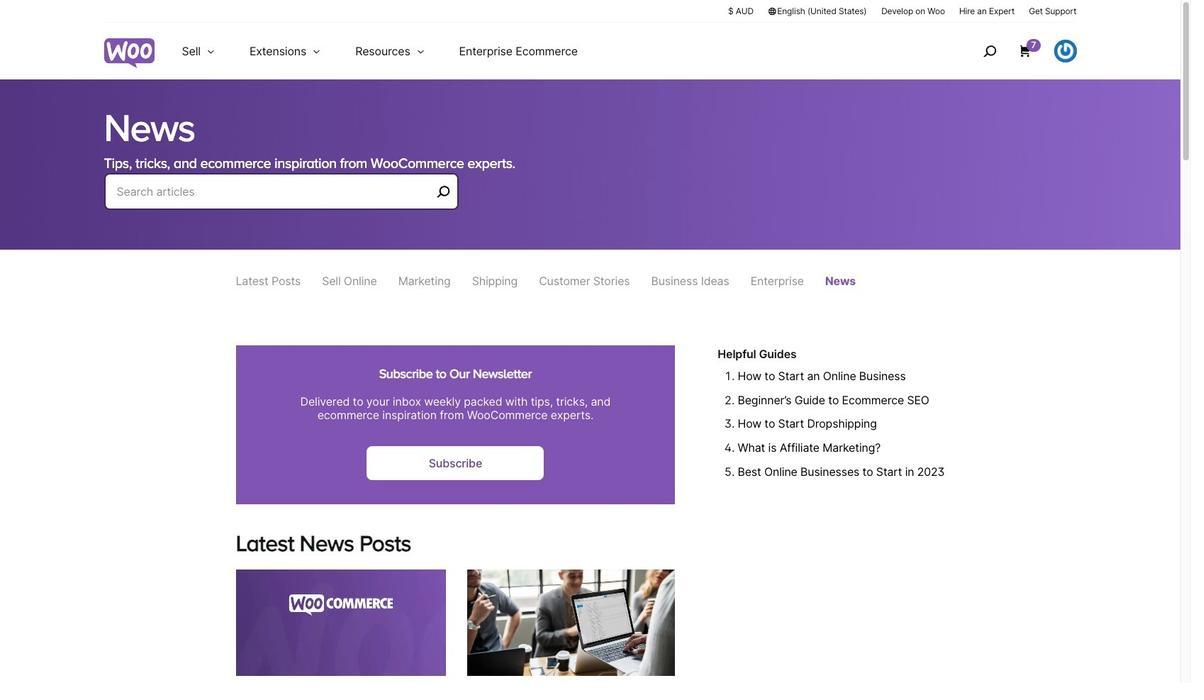 Task type: vqa. For each thing, say whether or not it's contained in the screenshot.
Open account menu icon at the right top of the page
yes



Task type: describe. For each thing, give the bounding box(es) containing it.
search image
[[979, 40, 1002, 62]]

introducing the woo.com update manager image
[[236, 570, 446, 676]]

checking email in an office image
[[468, 570, 676, 676]]



Task type: locate. For each thing, give the bounding box(es) containing it.
Search articles search field
[[117, 182, 432, 201]]

open account menu image
[[1054, 40, 1077, 62]]

service navigation menu element
[[953, 28, 1077, 74]]

None search field
[[104, 173, 459, 227]]



